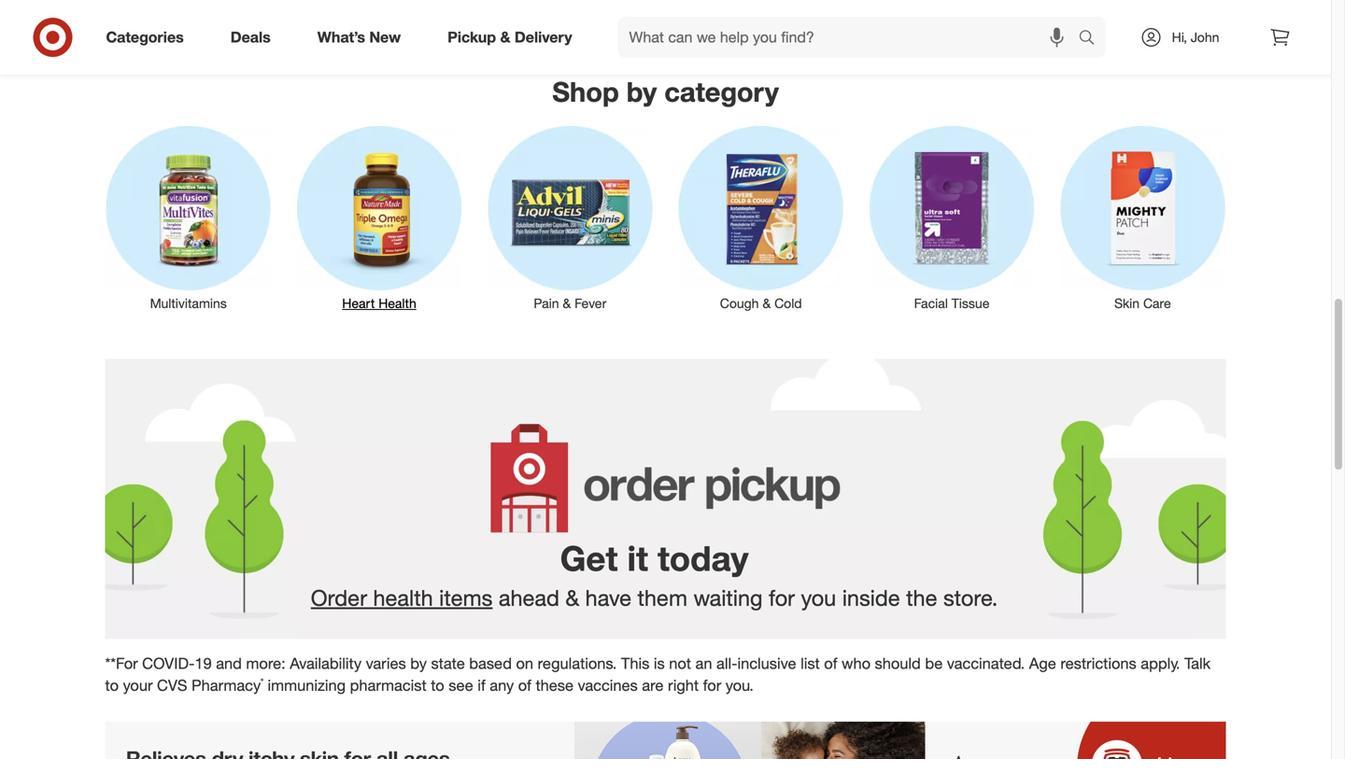 Task type: describe. For each thing, give the bounding box(es) containing it.
facial tissue link
[[856, 123, 1047, 313]]

shop
[[552, 75, 619, 109]]

search button
[[1070, 17, 1115, 62]]

pain
[[534, 295, 559, 312]]

pain & fever link
[[475, 123, 666, 313]]

and
[[216, 654, 242, 673]]

state
[[431, 654, 465, 673]]

of inside **for covid-19 and more: availability varies by state based on regulations. this is not an all‐inclusive list of who should be vaccinated. age restrictions apply. talk to your cvs pharmacy
[[824, 654, 837, 673]]

them
[[637, 585, 687, 612]]

heart health
[[342, 295, 416, 312]]

get it today order health items ahead & have them waiting for you inside the store.
[[311, 538, 998, 612]]

varies
[[366, 654, 406, 673]]

categories link
[[90, 17, 207, 58]]

should
[[875, 654, 921, 673]]

**for
[[105, 654, 138, 673]]

by inside **for covid-19 and more: availability varies by state based on regulations. this is not an all‐inclusive list of who should be vaccinated. age restrictions apply. talk to your cvs pharmacy
[[410, 654, 427, 673]]

search
[[1070, 30, 1115, 48]]

categories
[[106, 28, 184, 46]]

pharmacy
[[192, 676, 261, 695]]

this
[[621, 654, 650, 673]]

pain & fever
[[534, 295, 607, 312]]

cough & cold link
[[666, 123, 856, 313]]

pickup & delivery link
[[432, 17, 596, 58]]

multivitamins
[[150, 295, 227, 312]]

who
[[842, 654, 871, 673]]

talk
[[1185, 654, 1211, 673]]

facial
[[914, 295, 948, 312]]

hi,
[[1172, 29, 1187, 45]]

it
[[627, 538, 648, 579]]

the
[[906, 585, 937, 612]]

skin care
[[1114, 295, 1171, 312]]

health
[[373, 585, 433, 612]]

shop by category
[[552, 75, 779, 109]]

have
[[585, 585, 631, 612]]

& inside get it today order health items ahead & have them waiting for you inside the store.
[[566, 585, 579, 612]]

2 to from the left
[[431, 676, 444, 695]]

®
[[261, 677, 263, 688]]

What can we help you find? suggestions appear below search field
[[618, 17, 1083, 58]]

advertisement region
[[105, 722, 1226, 759]]

& for cough
[[763, 295, 771, 312]]

be
[[925, 654, 943, 673]]

19
[[195, 654, 212, 673]]

waiting
[[694, 585, 763, 612]]

apply.
[[1141, 654, 1180, 673]]

1 vertical spatial for
[[703, 676, 721, 695]]

any
[[490, 676, 514, 695]]

ahead
[[499, 585, 559, 612]]

not
[[669, 654, 691, 673]]

john
[[1191, 29, 1219, 45]]

**for covid-19 and more: availability varies by state based on regulations. this is not an all‐inclusive list of who should be vaccinated. age restrictions apply. talk to your cvs pharmacy
[[105, 654, 1211, 695]]

age
[[1029, 654, 1056, 673]]

vaccines
[[578, 676, 638, 695]]

& for pain
[[563, 295, 571, 312]]

hi, john
[[1172, 29, 1219, 45]]

your
[[123, 676, 153, 695]]

cvs
[[157, 676, 187, 695]]

category
[[664, 75, 779, 109]]



Task type: vqa. For each thing, say whether or not it's contained in the screenshot.
rightmost "magnetic"
no



Task type: locate. For each thing, give the bounding box(es) containing it.
fever
[[575, 295, 607, 312]]

1 horizontal spatial for
[[769, 585, 795, 612]]

if
[[478, 676, 485, 695]]

for left the 'you'
[[769, 585, 795, 612]]

& for pickup
[[500, 28, 510, 46]]

pickup & delivery
[[448, 28, 572, 46]]

inside
[[842, 585, 900, 612]]

of down on
[[518, 676, 531, 695]]

right
[[668, 676, 699, 695]]

health
[[379, 295, 416, 312]]

0 horizontal spatial for
[[703, 676, 721, 695]]

by
[[627, 75, 657, 109], [410, 654, 427, 673]]

regulations.
[[538, 654, 617, 673]]

covid-
[[142, 654, 195, 673]]

cough
[[720, 295, 759, 312]]

what's new link
[[301, 17, 424, 58]]

1 horizontal spatial of
[[824, 654, 837, 673]]

heart
[[342, 295, 375, 312]]

1 horizontal spatial by
[[627, 75, 657, 109]]

of right list at the bottom right of the page
[[824, 654, 837, 673]]

by left state
[[410, 654, 427, 673]]

care
[[1143, 295, 1171, 312]]

& right pickup
[[500, 28, 510, 46]]

skin
[[1114, 295, 1140, 312]]

cough & cold
[[720, 295, 802, 312]]

of
[[824, 654, 837, 673], [518, 676, 531, 695]]

0 vertical spatial by
[[627, 75, 657, 109]]

new
[[369, 28, 401, 46]]

for
[[769, 585, 795, 612], [703, 676, 721, 695]]

tissue
[[952, 295, 990, 312]]

store.
[[943, 585, 998, 612]]

delivery
[[515, 28, 572, 46]]

& left have
[[566, 585, 579, 612]]

based
[[469, 654, 512, 673]]

get
[[560, 538, 618, 579]]

list
[[801, 654, 820, 673]]

for inside get it today order health items ahead & have them waiting for you inside the store.
[[769, 585, 795, 612]]

pickup
[[448, 28, 496, 46]]

restrictions
[[1061, 654, 1137, 673]]

vaccinated.
[[947, 654, 1025, 673]]

immunizing
[[268, 676, 346, 695]]

1 vertical spatial of
[[518, 676, 531, 695]]

& right pain at left top
[[563, 295, 571, 312]]

you.
[[726, 676, 754, 695]]

® immunizing pharmacist to see if any of these vaccines are right for you.
[[261, 676, 754, 695]]

these
[[536, 676, 574, 695]]

0 horizontal spatial to
[[105, 676, 119, 695]]

pharmacist
[[350, 676, 427, 695]]

today
[[658, 538, 749, 579]]

0 vertical spatial for
[[769, 585, 795, 612]]

availability
[[290, 654, 362, 673]]

to down **for
[[105, 676, 119, 695]]

more:
[[246, 654, 286, 673]]

an
[[695, 654, 712, 673]]

to
[[105, 676, 119, 695], [431, 676, 444, 695]]

1 vertical spatial by
[[410, 654, 427, 673]]

multivitamins link
[[93, 123, 284, 313]]

items
[[439, 585, 493, 612]]

facial tissue
[[914, 295, 990, 312]]

deals link
[[215, 17, 294, 58]]

0 vertical spatial of
[[824, 654, 837, 673]]

what's
[[317, 28, 365, 46]]

is
[[654, 654, 665, 673]]

by right shop
[[627, 75, 657, 109]]

you
[[801, 585, 836, 612]]

&
[[500, 28, 510, 46], [563, 295, 571, 312], [763, 295, 771, 312], [566, 585, 579, 612]]

for down an
[[703, 676, 721, 695]]

0 horizontal spatial of
[[518, 676, 531, 695]]

1 horizontal spatial to
[[431, 676, 444, 695]]

all‐inclusive
[[717, 654, 796, 673]]

& left cold
[[763, 295, 771, 312]]

1 to from the left
[[105, 676, 119, 695]]

what's new
[[317, 28, 401, 46]]

cold
[[774, 295, 802, 312]]

heart health link
[[284, 123, 475, 313]]

to inside **for covid-19 and more: availability varies by state based on regulations. this is not an all‐inclusive list of who should be vaccinated. age restrictions apply. talk to your cvs pharmacy
[[105, 676, 119, 695]]

are
[[642, 676, 664, 695]]

order
[[311, 585, 367, 612]]

to left see
[[431, 676, 444, 695]]

on
[[516, 654, 533, 673]]

skin care link
[[1047, 123, 1238, 313]]

deals
[[230, 28, 271, 46]]

see
[[449, 676, 473, 695]]

0 horizontal spatial by
[[410, 654, 427, 673]]



